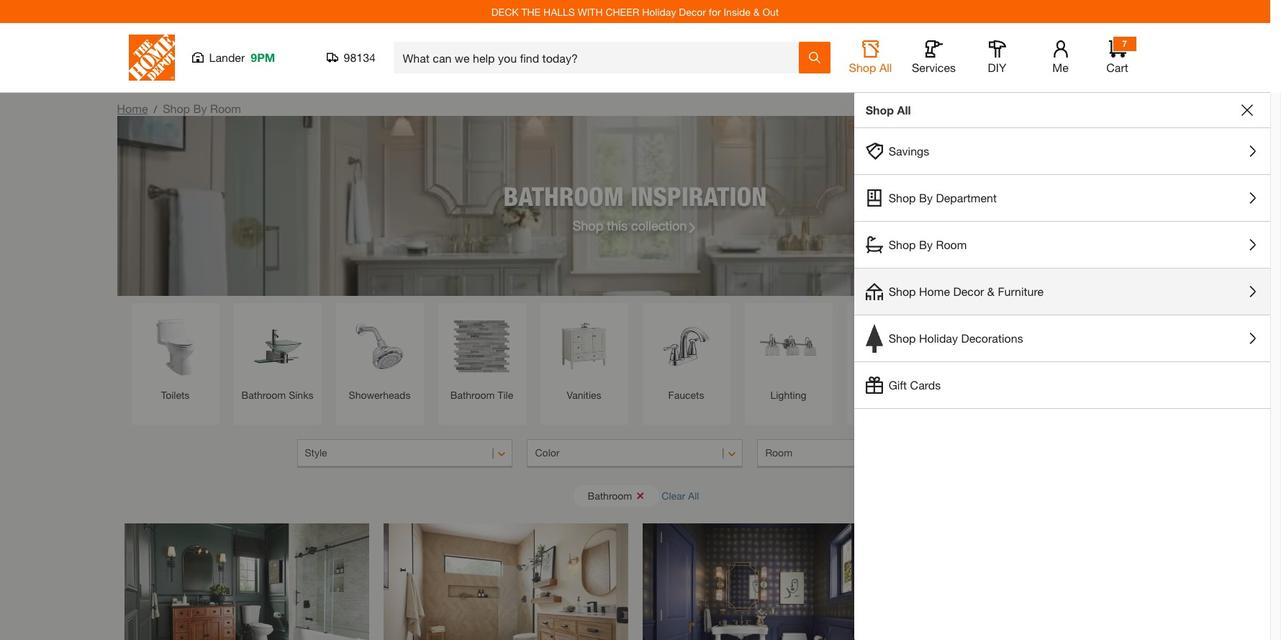 Task type: locate. For each thing, give the bounding box(es) containing it.
1 vertical spatial decor
[[954, 284, 985, 298]]

&
[[754, 5, 760, 18], [988, 284, 995, 298], [909, 389, 916, 401]]

decor left for
[[679, 5, 706, 18]]

bathroom left "tile"
[[451, 389, 495, 401]]

1 vertical spatial room
[[936, 238, 967, 251]]

department
[[936, 191, 997, 205]]

2 horizontal spatial &
[[988, 284, 995, 298]]

1 vertical spatial shop all
[[866, 103, 911, 117]]

bathroom
[[504, 180, 624, 211], [242, 389, 286, 401], [451, 389, 495, 401], [588, 489, 632, 502]]

style
[[305, 446, 327, 459]]

bathroom up this on the top of page
[[504, 180, 624, 211]]

home
[[117, 102, 148, 115], [920, 284, 951, 298]]

2 horizontal spatial stretchy image image
[[643, 524, 888, 640]]

1 horizontal spatial decor
[[954, 284, 985, 298]]

cabinets & storage
[[866, 389, 916, 416]]

drawer close image
[[1242, 104, 1254, 116]]

What can we help you find today? search field
[[403, 42, 798, 73]]

inspiration
[[631, 180, 767, 211]]

all left services
[[880, 60, 893, 74]]

0 horizontal spatial &
[[754, 5, 760, 18]]

services
[[912, 60, 956, 74]]

0 horizontal spatial all
[[689, 489, 700, 502]]

1 horizontal spatial holiday
[[920, 331, 958, 345]]

2 vertical spatial &
[[909, 389, 916, 401]]

& inside cabinets & storage
[[909, 389, 916, 401]]

gift cards link
[[855, 362, 1271, 408]]

shop by room
[[889, 238, 967, 251]]

bathroom inside button
[[588, 489, 632, 502]]

bathroom left "sinks"
[[242, 389, 286, 401]]

cards
[[911, 378, 941, 392]]

collection
[[632, 217, 687, 233]]

0 horizontal spatial decor
[[679, 5, 706, 18]]

all
[[880, 60, 893, 74], [898, 103, 911, 117], [689, 489, 700, 502]]

me button
[[1038, 40, 1084, 75]]

1 horizontal spatial room
[[766, 446, 793, 459]]

style button
[[297, 439, 513, 468]]

gift
[[889, 378, 907, 392]]

2 vertical spatial room
[[766, 446, 793, 459]]

holiday inside "button"
[[920, 331, 958, 345]]

cheer
[[606, 5, 640, 18]]

faucets
[[669, 389, 705, 401]]

by for shop by room
[[920, 238, 933, 251]]

by
[[193, 102, 207, 115], [920, 191, 933, 205], [920, 238, 933, 251]]

0 horizontal spatial stretchy image image
[[124, 524, 369, 640]]

bathroom down color button
[[588, 489, 632, 502]]

by down 'shop by department' on the top right of page
[[920, 238, 933, 251]]

clear
[[662, 489, 686, 502]]

& right gift
[[909, 389, 916, 401]]

1 vertical spatial &
[[988, 284, 995, 298]]

1 horizontal spatial home
[[920, 284, 951, 298]]

showerheads link
[[343, 310, 417, 403]]

0 vertical spatial shop all
[[849, 60, 893, 74]]

2 horizontal spatial room
[[936, 238, 967, 251]]

menu containing savings
[[855, 128, 1271, 409]]

bathroom tile link
[[445, 310, 519, 403]]

shop by department button
[[855, 175, 1271, 221]]

bathroom for bathroom sinks
[[242, 389, 286, 401]]

room down lighting
[[766, 446, 793, 459]]

0 horizontal spatial holiday
[[642, 5, 676, 18]]

lighting image
[[752, 310, 826, 384]]

faucets link
[[650, 310, 723, 403]]

bathtubs and whirlpools link
[[957, 310, 1030, 418]]

bathroom for bathroom tile
[[451, 389, 495, 401]]

& inside "button"
[[988, 284, 995, 298]]

home left /
[[117, 102, 148, 115]]

7
[[1123, 38, 1128, 49]]

shop this collection link
[[573, 216, 698, 235]]

room down 'shop by department' on the top right of page
[[936, 238, 967, 251]]

holiday up cards
[[920, 331, 958, 345]]

bathroom sinks image
[[241, 310, 314, 384]]

room down lander
[[210, 102, 241, 115]]

shop all
[[849, 60, 893, 74], [866, 103, 911, 117]]

room button
[[758, 439, 974, 468]]

all up savings
[[898, 103, 911, 117]]

bathroom button
[[574, 485, 660, 507]]

2 horizontal spatial all
[[898, 103, 911, 117]]

shop all left services
[[849, 60, 893, 74]]

and
[[1007, 389, 1024, 401]]

shop right /
[[163, 102, 190, 115]]

2 vertical spatial all
[[689, 489, 700, 502]]

1 horizontal spatial &
[[909, 389, 916, 401]]

bathroom inside 'link'
[[242, 389, 286, 401]]

1 vertical spatial by
[[920, 191, 933, 205]]

lander
[[209, 50, 245, 64]]

0 vertical spatial holiday
[[642, 5, 676, 18]]

savings button
[[855, 128, 1271, 174]]

holiday right cheer
[[642, 5, 676, 18]]

bathtubs and whirlpools image
[[957, 310, 1030, 384]]

shop down savings
[[889, 191, 916, 205]]

1 stretchy image image from the left
[[124, 524, 369, 640]]

shop all up savings
[[866, 103, 911, 117]]

by right /
[[193, 102, 207, 115]]

deck the halls with cheer holiday decor for inside & out link
[[492, 5, 779, 18]]

all right clear
[[689, 489, 700, 502]]

room
[[210, 102, 241, 115], [936, 238, 967, 251], [766, 446, 793, 459]]

toilets link
[[139, 310, 212, 403]]

stretchy image image
[[124, 524, 369, 640], [383, 524, 628, 640], [643, 524, 888, 640]]

2 vertical spatial by
[[920, 238, 933, 251]]

0 horizontal spatial room
[[210, 102, 241, 115]]

shop holiday decorations button
[[855, 315, 1271, 361]]

tile
[[498, 389, 514, 401]]

1 vertical spatial holiday
[[920, 331, 958, 345]]

showers image
[[1059, 310, 1132, 384]]

by left department
[[920, 191, 933, 205]]

bathroom tile
[[451, 389, 514, 401]]

holiday
[[642, 5, 676, 18], [920, 331, 958, 345]]

storage
[[873, 404, 909, 416]]

by for shop by department
[[920, 191, 933, 205]]

cabinets
[[866, 389, 907, 401]]

the
[[522, 5, 541, 18]]

inside
[[724, 5, 751, 18]]

1 horizontal spatial all
[[880, 60, 893, 74]]

menu
[[855, 128, 1271, 409]]

shop
[[849, 60, 877, 74], [163, 102, 190, 115], [866, 103, 894, 117], [889, 191, 916, 205], [573, 217, 604, 233], [889, 238, 916, 251], [889, 284, 916, 298], [889, 331, 916, 345]]

2 stretchy image image from the left
[[383, 524, 628, 640]]

/
[[154, 103, 157, 115]]

home down shop by room
[[920, 284, 951, 298]]

& left out
[[754, 5, 760, 18]]

feedback link image
[[1262, 243, 1282, 321]]

decor up shop holiday decorations
[[954, 284, 985, 298]]

lighting
[[771, 389, 807, 401]]

clear all
[[662, 489, 700, 502]]

1 vertical spatial home
[[920, 284, 951, 298]]

cart
[[1107, 60, 1129, 74]]

lander 9pm
[[209, 50, 275, 64]]

1 horizontal spatial stretchy image image
[[383, 524, 628, 640]]

color
[[535, 446, 560, 459]]

& left furniture
[[988, 284, 995, 298]]

98134 button
[[327, 50, 376, 65]]

decor
[[679, 5, 706, 18], [954, 284, 985, 298]]

shop home decor & furniture
[[889, 284, 1044, 298]]

0 horizontal spatial home
[[117, 102, 148, 115]]

services button
[[911, 40, 957, 75]]



Task type: vqa. For each thing, say whether or not it's contained in the screenshot.
the bottom -
no



Task type: describe. For each thing, give the bounding box(es) containing it.
halls
[[544, 5, 575, 18]]

diy
[[988, 60, 1007, 74]]

decorations
[[962, 331, 1024, 345]]

out
[[763, 5, 779, 18]]

showerheads
[[349, 389, 411, 401]]

bathroom for bathroom inspiration
[[504, 180, 624, 211]]

shop by department
[[889, 191, 997, 205]]

vanities link
[[548, 310, 621, 403]]

98134
[[344, 50, 376, 64]]

cart 7
[[1107, 38, 1129, 74]]

room inside menu
[[936, 238, 967, 251]]

9pm
[[251, 50, 275, 64]]

shop this collection
[[573, 217, 687, 233]]

shop holiday decorations preview image
[[866, 324, 883, 353]]

shop right shop holiday decorations preview image
[[889, 331, 916, 345]]

lighting link
[[752, 310, 826, 403]]

0 vertical spatial home
[[117, 102, 148, 115]]

faucets image
[[650, 310, 723, 384]]

vanities
[[567, 389, 602, 401]]

deck the halls with cheer holiday decor for inside & out
[[492, 5, 779, 18]]

bathroom sinks link
[[241, 310, 314, 403]]

diy button
[[975, 40, 1021, 75]]

1 vertical spatial all
[[898, 103, 911, 117]]

home inside "button"
[[920, 284, 951, 298]]

bathtubs
[[963, 389, 1004, 401]]

sinks
[[289, 389, 314, 401]]

bathroom inspiration
[[504, 180, 767, 211]]

furniture
[[998, 284, 1044, 298]]

toilets
[[161, 389, 190, 401]]

shop holiday decorations
[[889, 331, 1024, 345]]

gift cards
[[889, 378, 941, 392]]

toilets image
[[139, 310, 212, 384]]

vanities image
[[548, 310, 621, 384]]

shop all inside button
[[849, 60, 893, 74]]

shop left services
[[849, 60, 877, 74]]

shop all button
[[848, 40, 894, 75]]

0 vertical spatial decor
[[679, 5, 706, 18]]

bathroom tile image
[[445, 310, 519, 384]]

bathroom sinks
[[242, 389, 314, 401]]

showerheads image
[[343, 310, 417, 384]]

cabinets & storage link
[[854, 310, 928, 418]]

whirlpools
[[970, 404, 1017, 416]]

0 vertical spatial by
[[193, 102, 207, 115]]

shop up savings
[[866, 103, 894, 117]]

home link
[[117, 102, 148, 115]]

deck
[[492, 5, 519, 18]]

with
[[578, 5, 603, 18]]

shop left this on the top of page
[[573, 217, 604, 233]]

0 vertical spatial room
[[210, 102, 241, 115]]

shop home decor & furniture button
[[855, 269, 1271, 315]]

home / shop by room
[[117, 102, 241, 115]]

0 vertical spatial all
[[880, 60, 893, 74]]

the home depot logo image
[[129, 35, 175, 81]]

cabinets & storage image
[[854, 310, 928, 384]]

shop down 'shop by department' on the top right of page
[[889, 238, 916, 251]]

3 stretchy image image from the left
[[643, 524, 888, 640]]

decor inside "button"
[[954, 284, 985, 298]]

0 vertical spatial &
[[754, 5, 760, 18]]

me
[[1053, 60, 1069, 74]]

for
[[709, 5, 721, 18]]

savings
[[889, 144, 930, 158]]

shop down shop by room
[[889, 284, 916, 298]]

shop by room button
[[855, 222, 1271, 268]]

this
[[607, 217, 628, 233]]

bathtubs and whirlpools
[[963, 389, 1024, 416]]

color button
[[527, 439, 743, 468]]

clear all button
[[662, 482, 700, 509]]



